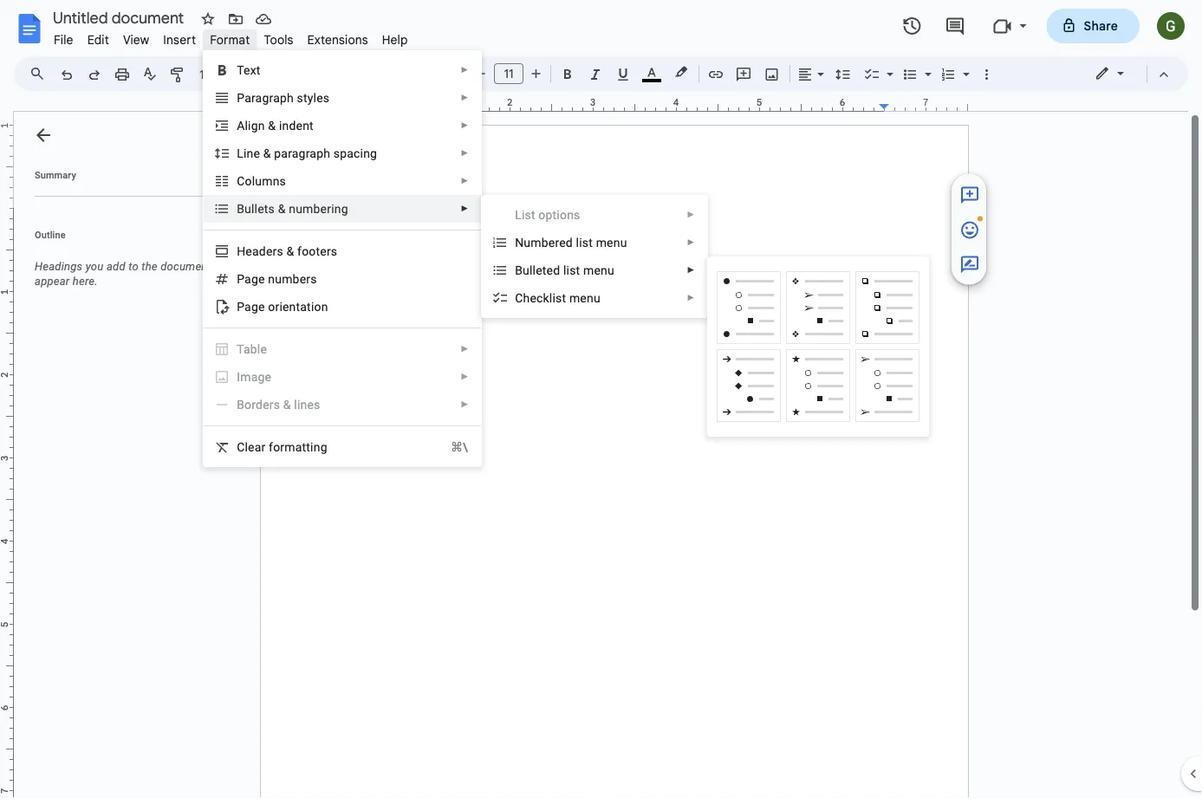 Task type: vqa. For each thing, say whether or not it's contained in the screenshot.


Task type: locate. For each thing, give the bounding box(es) containing it.
► for ecklist menu
[[687, 293, 696, 303]]

& right lign
[[268, 118, 276, 133]]

b ulleted list menu
[[515, 263, 615, 277]]

0 vertical spatial menu
[[596, 235, 627, 250]]

n
[[515, 235, 524, 250]]

ecklist
[[530, 291, 566, 305]]

1 vertical spatial s
[[268, 202, 275, 216]]

menu for umbered list menu
[[596, 235, 627, 250]]

format
[[210, 32, 250, 47]]

& left lines
[[283, 398, 291, 412]]

line & paragraph spacing image
[[834, 62, 854, 86]]

0 horizontal spatial menu item
[[214, 369, 469, 386]]

menu item up borders & lines menu item
[[214, 369, 469, 386]]

0 horizontal spatial s
[[268, 202, 275, 216]]

menu bar
[[47, 23, 415, 51]]

add
[[107, 260, 126, 273]]

view
[[123, 32, 149, 47]]

0 horizontal spatial c
[[237, 440, 245, 454]]

u
[[275, 272, 282, 286]]

page left u
[[237, 272, 265, 286]]

Font size field
[[494, 63, 531, 85]]

i
[[237, 370, 240, 384]]

styles
[[297, 91, 330, 105]]

you
[[86, 260, 104, 273]]

list
[[576, 235, 593, 250], [564, 263, 580, 277]]

here.
[[73, 275, 98, 288]]

edit
[[87, 32, 109, 47]]

headers & footers h element
[[237, 244, 343, 258]]

indent
[[279, 118, 314, 133]]

&
[[268, 118, 276, 133], [263, 146, 271, 160], [278, 202, 286, 216], [287, 244, 294, 258], [283, 398, 291, 412]]

ulleted
[[523, 263, 560, 277]]

align & indent a element
[[237, 118, 319, 133]]

page down page n u mbers
[[237, 300, 265, 314]]

h eaders & footers
[[237, 244, 338, 258]]

footers
[[297, 244, 338, 258]]

add comment image
[[960, 185, 981, 206]]

Zoom text field
[[195, 62, 237, 87]]

1 vertical spatial menu item
[[214, 369, 469, 386]]

2 page from the top
[[237, 300, 265, 314]]

numbering
[[289, 202, 348, 216]]

menu bar banner
[[0, 0, 1203, 799]]

o
[[539, 208, 546, 222]]

file
[[54, 32, 73, 47]]

n up bulle t s & numbering
[[273, 174, 280, 188]]

h
[[523, 291, 530, 305]]

bullets & numbering t element
[[237, 202, 354, 216]]

0 vertical spatial c
[[515, 291, 523, 305]]

menu item up the numbered list menu n element
[[482, 201, 708, 229]]

text color image
[[642, 62, 662, 82]]

s
[[280, 174, 286, 188], [268, 202, 275, 216]]

& right ine
[[263, 146, 271, 160]]

1 vertical spatial c
[[237, 440, 245, 454]]

1 horizontal spatial menu item
[[482, 201, 708, 229]]

Rename text field
[[47, 7, 194, 28]]

0 vertical spatial s
[[280, 174, 286, 188]]

bulle t s & numbering
[[237, 202, 348, 216]]

main toolbar
[[51, 0, 1001, 492]]

menu containing text
[[203, 50, 482, 467]]

c down b
[[515, 291, 523, 305]]

page
[[237, 272, 265, 286], [237, 300, 265, 314]]

c lear formatting
[[237, 440, 327, 454]]

outline
[[35, 229, 66, 240]]

table
[[237, 342, 267, 356]]

1 horizontal spatial c
[[515, 291, 523, 305]]

menu down bulleted list menu b element
[[570, 291, 601, 305]]

► for p aragraph styles
[[461, 93, 469, 103]]

list up bulleted list menu b element
[[576, 235, 593, 250]]

1 page from the top
[[237, 272, 265, 286]]

menu bar containing file
[[47, 23, 415, 51]]

image m element
[[237, 370, 277, 384]]

1 vertical spatial menu
[[584, 263, 615, 277]]

1 vertical spatial page
[[237, 300, 265, 314]]

1 vertical spatial n
[[268, 272, 275, 286]]

0 vertical spatial page
[[237, 272, 265, 286]]

eaders
[[246, 244, 283, 258]]

insert image image
[[763, 62, 783, 86]]

menu up bulleted list menu b element
[[596, 235, 627, 250]]

► for l ine & paragraph spacing
[[461, 148, 469, 158]]

list down n umbered list menu
[[564, 263, 580, 277]]

c
[[515, 291, 523, 305], [237, 440, 245, 454]]

s for n
[[280, 174, 286, 188]]

s right bulle
[[268, 202, 275, 216]]

► inside table menu item
[[461, 344, 469, 354]]

► for b ulleted list menu
[[687, 265, 696, 275]]

0 vertical spatial n
[[273, 174, 280, 188]]

0 vertical spatial menu item
[[482, 201, 708, 229]]

extensions menu item
[[301, 29, 375, 50]]

colum
[[237, 174, 273, 188]]

paragraph styles p element
[[237, 91, 335, 105]]

share
[[1084, 18, 1119, 33]]

►
[[461, 65, 469, 75], [461, 93, 469, 103], [461, 121, 469, 130], [461, 148, 469, 158], [461, 176, 469, 186], [461, 204, 469, 214], [687, 210, 696, 220], [687, 238, 696, 248], [687, 265, 696, 275], [687, 293, 696, 303], [461, 344, 469, 354], [461, 372, 469, 382], [461, 400, 469, 410]]

⌘backslash element
[[430, 439, 468, 456]]

n for s
[[273, 174, 280, 188]]

borders & lines q element
[[237, 398, 326, 412]]

n
[[273, 174, 280, 188], [268, 272, 275, 286]]

menu
[[596, 235, 627, 250], [584, 263, 615, 277], [570, 291, 601, 305]]

the
[[142, 260, 158, 273]]

document outline element
[[14, 112, 250, 799]]

numbered list menu n element
[[515, 235, 633, 250]]

l
[[237, 146, 244, 160]]

row
[[715, 45, 923, 799], [715, 109, 923, 799]]

c down the borders
[[237, 440, 245, 454]]

a lign & indent
[[237, 118, 314, 133]]

s right the "colum"
[[280, 174, 286, 188]]

text s element
[[237, 63, 266, 77]]

t
[[264, 202, 268, 216]]

menu item
[[482, 201, 708, 229], [214, 369, 469, 386]]

a
[[237, 118, 245, 133]]

help menu item
[[375, 29, 415, 50]]

will
[[214, 260, 232, 273]]

application
[[0, 0, 1203, 799]]

& inside borders & lines menu item
[[283, 398, 291, 412]]

2 vertical spatial menu
[[570, 291, 601, 305]]

p aragraph styles
[[237, 91, 330, 105]]

h
[[237, 244, 246, 258]]

n left mbers
[[268, 272, 275, 286]]

Zoom field
[[192, 62, 258, 88]]

menu containing list
[[481, 0, 709, 540]]

► for a lign & indent
[[461, 121, 469, 130]]

menu
[[481, 0, 709, 540], [203, 50, 482, 467]]

0 vertical spatial list
[[576, 235, 593, 250]]

table menu item
[[214, 341, 469, 358]]

c for h
[[515, 291, 523, 305]]

b
[[515, 263, 523, 277]]

& right 'eaders'
[[287, 244, 294, 258]]

1 vertical spatial list
[[564, 263, 580, 277]]

checklist menu h element
[[515, 291, 606, 305]]

format menu item
[[203, 29, 257, 50]]

aragraph
[[245, 91, 294, 105]]

borders & lines menu item
[[214, 396, 469, 414]]

menu down the numbered list menu n element
[[584, 263, 615, 277]]

1 horizontal spatial s
[[280, 174, 286, 188]]

share button
[[1047, 9, 1140, 43]]

& for lign
[[268, 118, 276, 133]]

tools menu item
[[257, 29, 301, 50]]



Task type: describe. For each thing, give the bounding box(es) containing it.
n umbered list menu
[[515, 235, 627, 250]]

list o ptions
[[515, 208, 580, 222]]

menu for ulleted list menu
[[584, 263, 615, 277]]

page numbers u element
[[237, 272, 322, 286]]

view menu item
[[116, 29, 156, 50]]

1 row from the top
[[715, 45, 923, 799]]

bulle
[[237, 202, 264, 216]]

mode and view toolbar
[[1082, 56, 1178, 91]]

Star checkbox
[[196, 7, 220, 31]]

lear
[[245, 440, 266, 454]]

orientation
[[268, 300, 328, 314]]

c h ecklist menu
[[515, 291, 601, 305]]

mbers
[[282, 272, 317, 286]]

headings
[[35, 260, 83, 273]]

suggest edits image
[[960, 254, 981, 275]]

page orientation 3 element
[[237, 300, 333, 314]]

left margin image
[[261, 98, 349, 111]]

colum n s
[[237, 174, 286, 188]]

insert
[[163, 32, 196, 47]]

lign
[[245, 118, 265, 133]]

& for ine
[[263, 146, 271, 160]]

► for n umbered list menu
[[687, 238, 696, 248]]

page orientation
[[237, 300, 328, 314]]

age
[[251, 370, 272, 384]]

edit menu item
[[80, 29, 116, 50]]

borders
[[237, 398, 280, 412]]

line & paragraph spacing l element
[[237, 146, 383, 160]]

clear formatting c element
[[237, 440, 333, 454]]

lines
[[294, 398, 320, 412]]

appear
[[35, 275, 70, 288]]

to
[[128, 260, 139, 273]]

ine
[[244, 146, 260, 160]]

tools
[[264, 32, 294, 47]]

page for page n u mbers
[[237, 272, 265, 286]]

formatting
[[269, 440, 327, 454]]

c for lear
[[237, 440, 245, 454]]

n for u
[[268, 272, 275, 286]]

application containing share
[[0, 0, 1203, 799]]

columns n element
[[237, 174, 291, 188]]

page for page orientation
[[237, 300, 265, 314]]

► for s
[[461, 176, 469, 186]]

row 1. column 2. crossed diamond, 3d arrow, square element
[[787, 271, 851, 344]]

⌘\
[[451, 440, 468, 454]]

document
[[161, 260, 212, 273]]

ptions
[[546, 208, 580, 222]]

row 2. column 1. arrow, diamond, bullet element
[[717, 349, 781, 422]]

top margin image
[[0, 126, 13, 213]]

list for umbered
[[576, 235, 593, 250]]

summary heading
[[35, 168, 76, 182]]

table 2 element
[[237, 342, 272, 356]]

summary
[[35, 170, 76, 180]]

menu bar inside menu bar banner
[[47, 23, 415, 51]]

menu item containing list
[[482, 201, 708, 229]]

s for t
[[268, 202, 275, 216]]

& right 't'
[[278, 202, 286, 216]]

highlight color image
[[672, 62, 691, 82]]

insert menu item
[[156, 29, 203, 50]]

right margin image
[[880, 98, 968, 111]]

text
[[237, 63, 261, 77]]

list
[[515, 208, 536, 222]]

row 2. column 2. star, hollow, square element
[[787, 349, 851, 422]]

i m age
[[237, 370, 272, 384]]

► inside borders & lines menu item
[[461, 400, 469, 410]]

m
[[240, 370, 251, 384]]

outline heading
[[14, 228, 250, 252]]

list for ulleted
[[564, 263, 580, 277]]

borders & lines
[[237, 398, 320, 412]]

paragraph
[[274, 146, 330, 160]]

spacing
[[334, 146, 377, 160]]

help
[[382, 32, 408, 47]]

2 row from the top
[[715, 109, 923, 799]]

► for s & numbering
[[461, 204, 469, 214]]

bulleted list menu b element
[[515, 263, 620, 277]]

► for age
[[461, 372, 469, 382]]

align & indent image
[[796, 62, 816, 86]]

page n u mbers
[[237, 272, 317, 286]]

Menus field
[[22, 62, 60, 86]]

l ine & paragraph spacing
[[237, 146, 377, 160]]

& for eaders
[[287, 244, 294, 258]]

row 1. column 1. bullet, hollow, square element
[[717, 271, 781, 344]]

p
[[237, 91, 245, 105]]

headings you add to the document will appear here.
[[35, 260, 232, 288]]

file menu item
[[47, 29, 80, 50]]

add emoji reaction image
[[960, 220, 981, 241]]

menu item containing i
[[214, 369, 469, 386]]

extensions
[[307, 32, 368, 47]]

Font size text field
[[495, 63, 523, 84]]

list options o element
[[515, 208, 586, 222]]

umbered
[[524, 235, 573, 250]]



